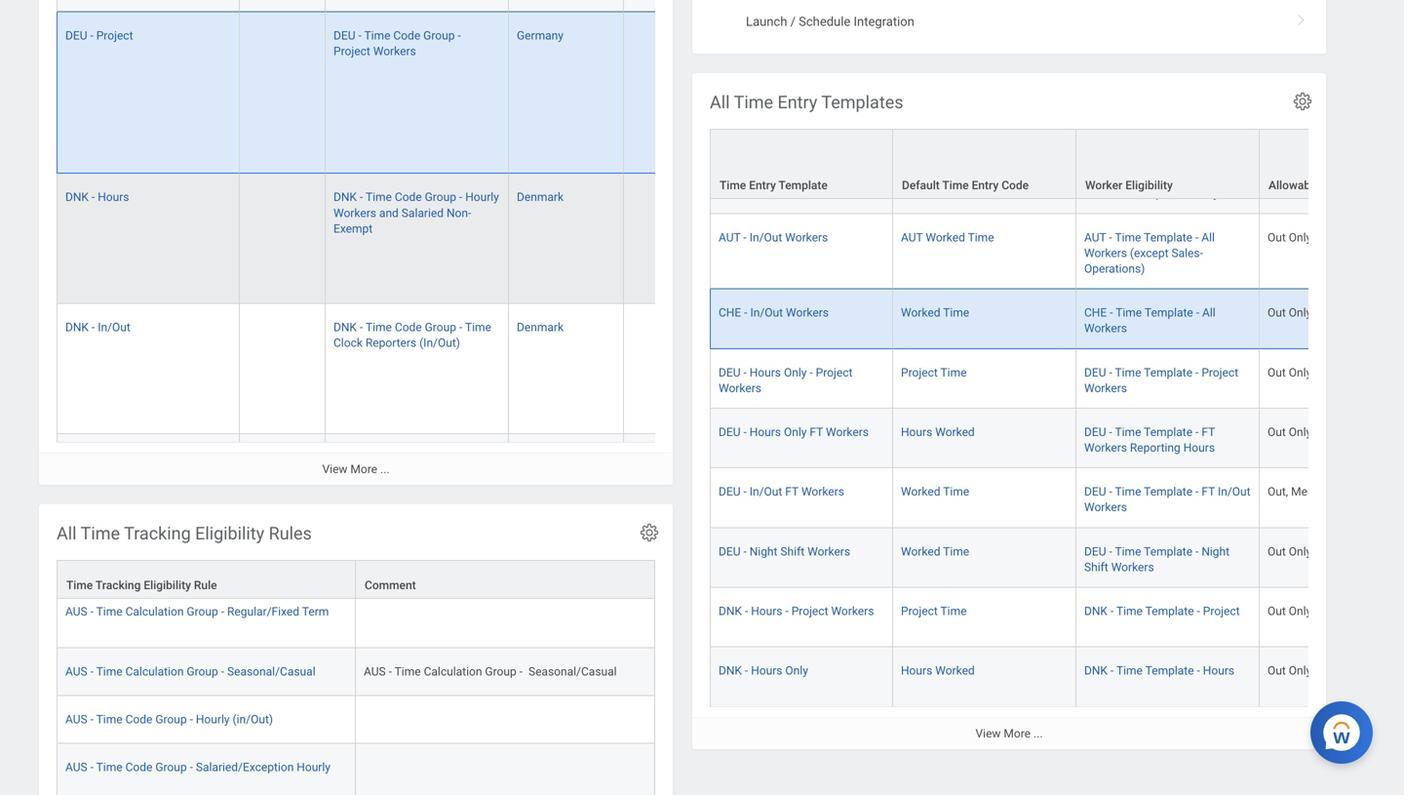 Task type: locate. For each thing, give the bounding box(es) containing it.
2 aus - time calculation group -  seasonal/casual from the left
[[364, 665, 617, 678]]

dnk - time code group - hourly workers and salaried non- exempt
[[334, 190, 499, 235]]

deu - time template - ft in/out workers
[[1085, 485, 1251, 514]]

template inside deu - time template - project workers
[[1145, 366, 1193, 379]]

aus/nzl for aus/nzl - exception hourly
[[719, 171, 768, 185]]

3 aut from the left
[[1085, 231, 1107, 244]]

exception
[[777, 171, 828, 185], [901, 171, 952, 185]]

1 worked time from the top
[[901, 306, 970, 320]]

1 horizontal spatial aus - time calculation group -  seasonal/casual
[[364, 665, 617, 678]]

0 horizontal spatial view more ... link
[[39, 453, 673, 485]]

0 horizontal spatial seasonal/casual
[[227, 665, 316, 678]]

aus/nzl
[[719, 171, 768, 185], [1085, 171, 1133, 185]]

template inside the "che - time template - all workers"
[[1145, 306, 1194, 320]]

1 horizontal spatial ...
[[1034, 727, 1043, 741]]

template inside dnk - time template - hours "link"
[[1146, 664, 1195, 678]]

0 horizontal spatial aus - time calculation group -  seasonal/casual
[[65, 665, 316, 678]]

dnk for dnk - time template - hours
[[1085, 664, 1108, 678]]

1 horizontal spatial and
[[1320, 485, 1340, 499]]

more inside all time entry templates element
[[1004, 727, 1031, 741]]

template for dnk - time template - hours
[[1146, 664, 1195, 678]]

2 horizontal spatial entry
[[972, 179, 999, 192]]

0 vertical spatial worked time link
[[901, 302, 970, 320]]

2 aus/nzl from the left
[[1085, 171, 1133, 185]]

out inside "allowable types for out ti" popup button
[[1375, 179, 1394, 192]]

2 horizontal spatial aut
[[1085, 231, 1107, 244]]

row
[[57, 0, 991, 12], [57, 12, 991, 174], [710, 129, 1405, 200], [710, 154, 1405, 214], [57, 174, 991, 304], [710, 214, 1405, 289], [710, 289, 1405, 349], [57, 304, 991, 434], [710, 349, 1405, 409], [710, 409, 1405, 468], [57, 434, 991, 509], [710, 468, 1405, 528], [710, 528, 1405, 588], [57, 560, 656, 600], [710, 588, 1405, 647], [710, 647, 1405, 707], [57, 648, 656, 696]]

0 vertical spatial view
[[322, 463, 348, 476]]

2 project time from the top
[[901, 604, 967, 618]]

time inside "link"
[[1117, 664, 1143, 678]]

1 horizontal spatial salaried/exception
[[1085, 187, 1183, 200]]

dnk - hours only
[[719, 664, 809, 678]]

1 vertical spatial view more ... link
[[693, 717, 1327, 749]]

0 vertical spatial eligibility
[[1126, 179, 1173, 192]]

project inside deu - hours only - project workers
[[816, 366, 853, 379]]

template inside deu - time template - night shift workers
[[1145, 545, 1193, 558]]

code
[[394, 29, 421, 43], [1002, 179, 1029, 192], [395, 190, 422, 204], [395, 321, 422, 334], [125, 712, 153, 726], [125, 760, 153, 774]]

1 vertical spatial salaried/exception
[[196, 760, 294, 774]]

che - time template - all workers link
[[1085, 302, 1216, 335]]

1 hours worked link from the top
[[901, 421, 975, 439]]

shift up dnk - time template - project link
[[1085, 560, 1109, 574]]

deu for deu - time code group - project workers
[[334, 29, 356, 43]]

row containing dnk - in/out
[[57, 304, 991, 434]]

worker
[[1086, 179, 1123, 192]]

salaried/exception inside aus/nzl - time template - salaried/exception hourly
[[1085, 187, 1183, 200]]

workers inside deu - in/out ft workers link
[[802, 485, 845, 499]]

worker eligibility
[[1086, 179, 1173, 192]]

hourly for aus - time code group - hourly (in/out)
[[196, 712, 230, 726]]

1 vertical spatial denmark
[[517, 321, 564, 334]]

deu inside deu - time template - project workers
[[1085, 366, 1107, 379]]

deu inside deu - time template - ft workers reporting hours
[[1085, 425, 1107, 439]]

0 horizontal spatial view more ...
[[322, 463, 390, 476]]

out
[[1268, 171, 1287, 185], [1375, 179, 1394, 192], [1268, 231, 1287, 244], [1268, 306, 1287, 320], [1268, 366, 1287, 379], [1268, 425, 1287, 439], [1268, 545, 1287, 558], [1268, 604, 1287, 618], [1268, 664, 1287, 678]]

hours inside deu - hours only - project workers
[[750, 366, 781, 379]]

view more ... inside all time code groups - admin "element"
[[322, 463, 390, 476]]

code for aus - time code group - salaried/exception hourly
[[125, 760, 153, 774]]

0 horizontal spatial exception
[[777, 171, 828, 185]]

template inside time entry template popup button
[[779, 179, 828, 192]]

view
[[322, 463, 348, 476], [976, 727, 1001, 741]]

7 out only from the top
[[1268, 604, 1312, 618]]

aus
[[1085, 111, 1107, 125], [65, 605, 87, 619], [65, 665, 87, 678], [364, 665, 386, 678], [65, 712, 87, 726], [65, 760, 87, 774]]

0 horizontal spatial and
[[379, 206, 399, 220]]

1 horizontal spatial view
[[976, 727, 1001, 741]]

2 che from the left
[[1085, 306, 1107, 320]]

0 vertical spatial worked time
[[901, 306, 970, 320]]

calculation inside row
[[125, 605, 184, 619]]

worker eligibility column header
[[1077, 129, 1260, 200]]

dnk for dnk - hours - project workers
[[719, 604, 742, 618]]

hourly left (in/out)
[[196, 712, 230, 726]]

0 horizontal spatial more
[[351, 463, 378, 476]]

template inside aus/nzl - time template - salaried/exception hourly
[[1171, 171, 1220, 185]]

8 out only from the top
[[1268, 664, 1312, 678]]

dnk inside dnk - time code group - time clock reporters (in/out)
[[334, 321, 357, 334]]

0 vertical spatial shift
[[1103, 127, 1127, 141]]

deu - project link
[[65, 25, 133, 43]]

default time entry code column header
[[894, 129, 1077, 200]]

2 denmark from the top
[[517, 321, 564, 334]]

(in/out)
[[233, 712, 273, 726]]

aus/nzl inside aus/nzl - time template - salaried/exception hourly
[[1085, 171, 1133, 185]]

group for aus - time calculation group -  seasonal/casual link
[[187, 665, 218, 678]]

group inside dnk - time code group - hourly workers and salaried non- exempt
[[425, 190, 457, 204]]

row containing dnk - hours only
[[710, 647, 1405, 707]]

3 out only element from the top
[[1268, 302, 1312, 320]]

code for dnk - time code group - hourly workers and salaried non- exempt
[[395, 190, 422, 204]]

night down deu - time template - ft in/out workers
[[1202, 545, 1230, 558]]

deu - hours only ft workers link
[[719, 421, 869, 439]]

1 horizontal spatial eligibility
[[195, 523, 265, 544]]

0 vertical spatial denmark
[[517, 190, 564, 204]]

and left salaried
[[379, 206, 399, 220]]

dnk for dnk - time code group - time clock reporters (in/out)
[[334, 321, 357, 334]]

0 vertical spatial denmark link
[[517, 187, 564, 204]]

2 aut from the left
[[901, 231, 923, 244]]

worked time link
[[901, 302, 970, 320], [901, 481, 970, 499], [901, 541, 970, 558]]

deu inside deu - time template - night shift workers
[[1085, 545, 1107, 558]]

configure all time entry templates image
[[1293, 91, 1314, 112]]

1 vertical spatial and
[[1320, 485, 1340, 499]]

template inside deu - time template - ft workers reporting hours
[[1145, 425, 1193, 439]]

denmark for dnk - time code group - time clock reporters (in/out)
[[517, 321, 564, 334]]

1 denmark link from the top
[[517, 187, 564, 204]]

aus inside aus - time template - in/out - no shift
[[1085, 111, 1107, 125]]

project time for second project time link from the top
[[901, 604, 967, 618]]

view more ...
[[322, 463, 390, 476], [976, 727, 1043, 741]]

4 out only from the top
[[1268, 366, 1312, 379]]

out only for che - time template - all workers
[[1268, 306, 1312, 320]]

denmark link
[[517, 187, 564, 204], [517, 317, 564, 334]]

1 vertical spatial project time
[[901, 604, 967, 618]]

che down operations) on the right of the page
[[1085, 306, 1107, 320]]

2 vertical spatial worked time link
[[901, 541, 970, 558]]

template inside aus - time template - in/out - no shift
[[1145, 111, 1193, 125]]

worked time link for deu - in/out ft workers
[[901, 481, 970, 499]]

worker eligibility button
[[1077, 130, 1259, 198]]

1 che from the left
[[719, 306, 742, 320]]

out for aus/nzl - time template - salaried/exception hourly
[[1268, 171, 1287, 185]]

1 vertical spatial more
[[1004, 727, 1031, 741]]

0 vertical spatial and
[[379, 206, 399, 220]]

workers inside dnk - time code group - hourly workers and salaried non- exempt
[[334, 206, 377, 220]]

deu for deu - night shift workers
[[719, 545, 741, 558]]

workers inside deu - night shift workers link
[[808, 545, 851, 558]]

aut worked time
[[901, 231, 995, 244]]

0 vertical spatial tracking
[[124, 523, 191, 544]]

code inside deu - time code group - project workers
[[394, 29, 421, 43]]

row containing time entry template
[[710, 129, 1405, 200]]

aut down default
[[901, 231, 923, 244]]

ft down deu - time template - project workers
[[1202, 425, 1216, 439]]

cell
[[57, 0, 240, 12], [240, 0, 326, 12], [326, 0, 509, 12], [509, 0, 624, 12], [624, 0, 808, 12], [240, 12, 326, 174], [710, 95, 894, 154], [1260, 95, 1405, 154], [240, 174, 326, 304], [240, 304, 326, 434], [57, 434, 240, 509], [240, 434, 326, 509], [326, 434, 509, 509], [509, 434, 624, 509], [624, 434, 808, 509], [356, 588, 656, 648], [356, 696, 656, 744], [356, 744, 656, 795]]

template for aus - time template - in/out - no shift
[[1145, 111, 1193, 125]]

deu - in/out ft workers link
[[719, 481, 845, 499]]

tracking up time tracking eligibility rule at left
[[124, 523, 191, 544]]

denmark link for dnk - time code group - time clock reporters (in/out)
[[517, 317, 564, 334]]

template for aut - time template - all workers (except sales- operations)
[[1144, 231, 1193, 244]]

1 vertical spatial eligibility
[[195, 523, 265, 544]]

3 out only from the top
[[1268, 306, 1312, 320]]

all time entry templates element
[[693, 25, 1405, 749]]

out for deu - time template - ft workers reporting hours
[[1268, 425, 1287, 439]]

hourly right time entry template
[[831, 171, 864, 185]]

deu - time template - ft in/out workers link
[[1085, 481, 1251, 514]]

aut - time template - all workers (except sales- operations)
[[1085, 231, 1216, 276]]

2 hours worked from the top
[[901, 664, 975, 678]]

6 out only element from the top
[[1268, 541, 1312, 558]]

out for aut - time template - all workers (except sales- operations)
[[1268, 231, 1287, 244]]

aut down time entry template
[[719, 231, 741, 244]]

tracking up aus - time calculation group -  regular/fixed term link
[[95, 579, 141, 592]]

aut inside aut - time template - all workers (except sales- operations)
[[1085, 231, 1107, 244]]

1 project time from the top
[[901, 366, 967, 379]]

out only element for aus/nzl - time template - salaried/exception hourly
[[1268, 167, 1312, 185]]

1 aus/nzl from the left
[[719, 171, 768, 185]]

8 out only element from the top
[[1268, 660, 1312, 678]]

0 horizontal spatial entry
[[749, 179, 776, 192]]

project time
[[901, 366, 967, 379], [901, 604, 967, 618]]

5 out only element from the top
[[1268, 421, 1312, 439]]

hourly
[[831, 171, 864, 185], [1186, 187, 1220, 200], [466, 190, 499, 204], [196, 712, 230, 726], [297, 760, 331, 774]]

aut
[[719, 231, 741, 244], [901, 231, 923, 244], [1085, 231, 1107, 244]]

1 horizontal spatial aut
[[901, 231, 923, 244]]

1 aus - time calculation group -  seasonal/casual from the left
[[65, 665, 316, 678]]

1 horizontal spatial night
[[1202, 545, 1230, 558]]

0 horizontal spatial eligibility
[[144, 579, 191, 592]]

dnk - in/out
[[65, 321, 131, 334]]

dnk - time code group - hourly workers and salaried non- exempt link
[[334, 187, 499, 235]]

2 denmark link from the top
[[517, 317, 564, 334]]

2 worked time link from the top
[[901, 481, 970, 499]]

deu inside deu - time code group - project workers
[[334, 29, 356, 43]]

aus - time calculation group -  seasonal/casual up aus - time code group - hourly (in/out) link
[[65, 665, 316, 678]]

time inside aut - time template - all workers (except sales- operations)
[[1116, 231, 1142, 244]]

1 horizontal spatial entry
[[778, 92, 818, 113]]

2 out only from the top
[[1268, 231, 1312, 244]]

2 night from the left
[[1202, 545, 1230, 558]]

out only element for aut - time template - all workers (except sales- operations)
[[1268, 227, 1312, 244]]

deu - time template - ft workers reporting hours
[[1085, 425, 1216, 455]]

tracking inside time tracking eligibility rule popup button
[[95, 579, 141, 592]]

2 seasonal/casual from the left
[[529, 665, 617, 678]]

1 vertical spatial tracking
[[95, 579, 141, 592]]

view inside all time entry templates element
[[976, 727, 1001, 741]]

6 out only from the top
[[1268, 545, 1312, 558]]

aus for (in/out)
[[65, 712, 87, 726]]

2 worked time from the top
[[901, 485, 970, 499]]

deu
[[65, 29, 87, 43], [334, 29, 356, 43], [719, 366, 741, 379], [1085, 366, 1107, 379], [719, 425, 741, 439], [1085, 425, 1107, 439], [719, 485, 741, 499], [1085, 485, 1107, 499], [719, 545, 741, 558], [1085, 545, 1107, 558]]

deu - time template - night shift workers link
[[1085, 541, 1230, 574]]

dnk for dnk - hours only
[[719, 664, 742, 678]]

time tracking eligibility rule button
[[58, 561, 355, 598]]

1 vertical spatial worked time link
[[901, 481, 970, 499]]

2 hours worked link from the top
[[901, 660, 975, 678]]

0 vertical spatial hours worked
[[901, 425, 975, 439]]

project time link
[[901, 362, 967, 379], [901, 600, 967, 618]]

2 vertical spatial eligibility
[[144, 579, 191, 592]]

template inside dnk - time template - project link
[[1146, 604, 1195, 618]]

0 vertical spatial project time
[[901, 366, 967, 379]]

dnk inside "link"
[[1085, 664, 1108, 678]]

code for dnk - time code group - time clock reporters (in/out)
[[395, 321, 422, 334]]

1 vertical spatial hours worked
[[901, 664, 975, 678]]

row containing aus - time calculation group -  seasonal/casual
[[57, 648, 656, 696]]

1 out only from the top
[[1268, 171, 1312, 185]]

view inside all time code groups - admin "element"
[[322, 463, 348, 476]]

germany
[[517, 29, 564, 43]]

code inside popup button
[[1002, 179, 1029, 192]]

time inside dnk - time code group - hourly workers and salaried non- exempt
[[366, 190, 392, 204]]

schedule
[[799, 14, 851, 29]]

hourly up sales-
[[1186, 187, 1220, 200]]

template inside aut - time template - all workers (except sales- operations)
[[1144, 231, 1193, 244]]

2 vertical spatial worked time
[[901, 545, 970, 558]]

allowable
[[1269, 179, 1321, 192]]

hourly inside dnk - time code group - hourly workers and salaried non- exempt
[[466, 190, 499, 204]]

che up deu - hours only - project workers link
[[719, 306, 742, 320]]

1 worked time link from the top
[[901, 302, 970, 320]]

group for aus - time code group - hourly (in/out) link
[[155, 712, 187, 726]]

aus - time calculation group -  regular/fixed term link
[[65, 601, 329, 619]]

1 horizontal spatial more
[[1004, 727, 1031, 741]]

and right meal
[[1320, 485, 1340, 499]]

5 out only from the top
[[1268, 425, 1312, 439]]

shift right no
[[1103, 127, 1127, 141]]

aut - in/out workers link
[[719, 227, 828, 244]]

2 out only element from the top
[[1268, 227, 1312, 244]]

1 hours worked from the top
[[901, 425, 975, 439]]

reporters
[[366, 336, 417, 350]]

2 vertical spatial shift
[[1085, 560, 1109, 574]]

aus - time calculation group -  seasonal/casual down comment popup button
[[364, 665, 617, 678]]

0 horizontal spatial night
[[750, 545, 778, 558]]

1 denmark from the top
[[517, 190, 564, 204]]

hourly for dnk - time code group - hourly workers and salaried non- exempt
[[466, 190, 499, 204]]

time
[[364, 29, 391, 43], [734, 92, 774, 113], [1116, 111, 1142, 125], [1142, 171, 1168, 185], [720, 179, 747, 192], [943, 179, 969, 192], [366, 190, 392, 204], [968, 231, 995, 244], [1116, 231, 1142, 244], [944, 306, 970, 320], [1116, 306, 1143, 320], [366, 321, 392, 334], [465, 321, 492, 334], [941, 366, 967, 379], [1116, 366, 1142, 379], [1116, 425, 1142, 439], [944, 485, 970, 499], [1116, 485, 1142, 499], [81, 523, 120, 544], [944, 545, 970, 558], [1116, 545, 1142, 558], [66, 579, 93, 592], [941, 604, 967, 618], [1117, 604, 1143, 618], [96, 605, 123, 619], [1117, 664, 1143, 678], [96, 665, 123, 678], [395, 665, 421, 678], [96, 712, 123, 726], [96, 760, 123, 774]]

dnk - time template - hours
[[1085, 664, 1235, 678]]

1 horizontal spatial exception
[[901, 171, 952, 185]]

template for aus/nzl - time template - salaried/exception hourly
[[1171, 171, 1220, 185]]

workers
[[373, 45, 416, 58], [334, 206, 377, 220], [786, 231, 828, 244], [1085, 246, 1128, 260], [786, 306, 829, 320], [1085, 322, 1128, 335], [719, 381, 762, 395], [1085, 381, 1128, 395], [826, 425, 869, 439], [1085, 441, 1128, 455], [802, 485, 845, 499], [1085, 501, 1128, 514], [808, 545, 851, 558], [1112, 560, 1155, 574], [832, 604, 875, 618]]

ft left the out,
[[1202, 485, 1216, 499]]

code inside dnk - time code group - hourly workers and salaried non- exempt
[[395, 190, 422, 204]]

time entry template column header
[[710, 129, 894, 200]]

eligibility
[[1126, 179, 1173, 192], [195, 523, 265, 544], [144, 579, 191, 592]]

code for default time entry code
[[1002, 179, 1029, 192]]

code inside dnk - time code group - time clock reporters (in/out)
[[395, 321, 422, 334]]

out only element
[[1268, 167, 1312, 185], [1268, 227, 1312, 244], [1268, 302, 1312, 320], [1268, 362, 1312, 379], [1268, 421, 1312, 439], [1268, 541, 1312, 558], [1268, 600, 1312, 618], [1268, 660, 1312, 678]]

che inside the "che - time template - all workers"
[[1085, 306, 1107, 320]]

template for dnk - time template - project
[[1146, 604, 1195, 618]]

entry for all
[[778, 92, 818, 113]]

1 vertical spatial project time link
[[901, 600, 967, 618]]

row containing aut - in/out workers
[[710, 214, 1405, 289]]

2 horizontal spatial eligibility
[[1126, 179, 1173, 192]]

0 vertical spatial more
[[351, 463, 378, 476]]

0 vertical spatial salaried/exception
[[1085, 187, 1183, 200]]

0 vertical spatial hours worked link
[[901, 421, 975, 439]]

0 vertical spatial view more ...
[[322, 463, 390, 476]]

1 vertical spatial denmark link
[[517, 317, 564, 334]]

group inside dnk - time code group - time clock reporters (in/out)
[[425, 321, 457, 334]]

0 horizontal spatial view
[[322, 463, 348, 476]]

hours
[[955, 171, 987, 185], [98, 190, 129, 204], [750, 366, 781, 379], [750, 425, 781, 439], [901, 425, 933, 439], [1184, 441, 1216, 455], [751, 604, 783, 618], [751, 664, 783, 678], [901, 664, 933, 678], [1204, 664, 1235, 678]]

(except
[[1131, 246, 1169, 260]]

(in/out)
[[420, 336, 460, 350]]

template for deu - time template - project workers
[[1145, 366, 1193, 379]]

aus - time calculation group -  seasonal/casual link
[[65, 661, 316, 678]]

ft inside deu - time template - ft in/out workers
[[1202, 485, 1216, 499]]

all inside the "che - time template - all workers"
[[1203, 306, 1216, 320]]

time inside the "che - time template - all workers"
[[1116, 306, 1143, 320]]

hourly for aus/nzl - time template - salaried/exception hourly
[[1186, 187, 1220, 200]]

1 vertical spatial view more ...
[[976, 727, 1043, 741]]

aut inside aut worked time link
[[901, 231, 923, 244]]

1 vertical spatial ...
[[1034, 727, 1043, 741]]

deu inside deu - time template - ft in/out workers
[[1085, 485, 1107, 499]]

1 aut from the left
[[719, 231, 741, 244]]

1 out only element from the top
[[1268, 167, 1312, 185]]

che for che - in/out workers
[[719, 306, 742, 320]]

1 vertical spatial worked time
[[901, 485, 970, 499]]

0 horizontal spatial aus/nzl
[[719, 171, 768, 185]]

group for deu - time code group - project workers link
[[424, 29, 455, 43]]

dnk for dnk - time template - project
[[1085, 604, 1108, 618]]

deu - time template - night shift workers
[[1085, 545, 1230, 574]]

hourly inside aus/nzl - time template - salaried/exception hourly
[[1186, 187, 1220, 200]]

rules
[[269, 523, 312, 544]]

hourly up non- on the left
[[466, 190, 499, 204]]

aus - time code group - hourly (in/out) link
[[65, 709, 273, 726]]

dnk inside dnk - time code group - hourly workers and salaried non- exempt
[[334, 190, 357, 204]]

1 horizontal spatial seasonal/casual
[[529, 665, 617, 678]]

aut for aut - in/out workers
[[719, 231, 741, 244]]

4 out only element from the top
[[1268, 362, 1312, 379]]

template
[[1145, 111, 1193, 125], [1171, 171, 1220, 185], [779, 179, 828, 192], [1144, 231, 1193, 244], [1145, 306, 1194, 320], [1145, 366, 1193, 379], [1145, 425, 1193, 439], [1145, 485, 1193, 499], [1145, 545, 1193, 558], [1146, 604, 1195, 618], [1146, 664, 1195, 678]]

time inside deu - time template - project workers
[[1116, 366, 1142, 379]]

0 horizontal spatial che
[[719, 306, 742, 320]]

1 horizontal spatial view more ...
[[976, 727, 1043, 741]]

ft down deu - hours only - project workers
[[810, 425, 823, 439]]

group inside deu - time code group - project workers
[[424, 29, 455, 43]]

deu inside deu - hours only - project workers
[[719, 366, 741, 379]]

night down deu - in/out ft workers
[[750, 545, 778, 558]]

group for aus - time calculation group -  regular/fixed term link
[[187, 605, 218, 619]]

dnk for dnk - time code group - hourly workers and salaried non- exempt
[[334, 190, 357, 204]]

workers inside the "che - time template - all workers"
[[1085, 322, 1128, 335]]

1 horizontal spatial aus/nzl
[[1085, 171, 1133, 185]]

in/out inside all time code groups - admin "element"
[[98, 321, 131, 334]]

deu - night shift workers
[[719, 545, 851, 558]]

aut worked time link
[[901, 227, 995, 244]]

regular/fixed
[[227, 605, 300, 619]]

shift up 'dnk - hours - project workers' link
[[781, 545, 805, 558]]

deu - hours only ft workers
[[719, 425, 869, 439]]

out only for dnk - time template - hours
[[1268, 664, 1312, 678]]

deu for deu - project
[[65, 29, 87, 43]]

1 horizontal spatial che
[[1085, 306, 1107, 320]]

time inside deu - time template - ft workers reporting hours
[[1116, 425, 1142, 439]]

1 vertical spatial view
[[976, 727, 1001, 741]]

all
[[710, 92, 730, 113], [1202, 231, 1216, 244], [1203, 306, 1216, 320], [57, 523, 77, 544]]

template inside deu - time template - ft in/out workers
[[1145, 485, 1193, 499]]

0 horizontal spatial salaried/exception
[[196, 760, 294, 774]]

time entry template button
[[711, 130, 893, 198]]

ft up deu - night shift workers link
[[786, 485, 799, 499]]

project inside deu - time code group - project workers
[[334, 45, 371, 58]]

1 vertical spatial hours worked link
[[901, 660, 975, 678]]

aut up operations) on the right of the page
[[1085, 231, 1107, 244]]

workers inside deu - time template - ft workers reporting hours
[[1085, 441, 1128, 455]]

seasonal/casual
[[227, 665, 316, 678], [529, 665, 617, 678]]

che - in/out workers link
[[719, 302, 829, 320]]

out, meal and break element
[[1268, 481, 1372, 499]]

0 vertical spatial ...
[[380, 463, 390, 476]]

7 out only element from the top
[[1268, 600, 1312, 618]]

operations)
[[1085, 262, 1146, 276]]

deu - time code group - project workers
[[334, 29, 461, 58]]

deu for deu - in/out ft workers
[[719, 485, 741, 499]]

0 vertical spatial project time link
[[901, 362, 967, 379]]

time inside deu - time code group - project workers
[[364, 29, 391, 43]]

0 horizontal spatial aut
[[719, 231, 741, 244]]

project time for 1st project time link from the top
[[901, 366, 967, 379]]

workers inside che - in/out workers link
[[786, 306, 829, 320]]

dnk - hours only link
[[719, 660, 809, 678]]

0 horizontal spatial ...
[[380, 463, 390, 476]]



Task type: describe. For each thing, give the bounding box(es) containing it.
aus for no
[[1085, 111, 1107, 125]]

entry for default
[[972, 179, 999, 192]]

view for right view more ... link
[[976, 727, 1001, 741]]

time inside aus/nzl - time template - salaried/exception hourly
[[1142, 171, 1168, 185]]

out only element for deu - time template - ft workers reporting hours
[[1268, 421, 1312, 439]]

hours worked for dnk
[[901, 664, 975, 678]]

hours inside all time code groups - admin "element"
[[98, 190, 129, 204]]

all time code groups - admin element
[[39, 0, 991, 509]]

deu - hours only - project workers
[[719, 366, 853, 395]]

rule
[[194, 579, 217, 592]]

row containing deu - in/out ft workers
[[710, 468, 1405, 528]]

night inside deu - time template - night shift workers
[[1202, 545, 1230, 558]]

code for deu - time code group - project workers
[[394, 29, 421, 43]]

in/out for che - in/out workers
[[751, 306, 783, 320]]

aus/nzl - exception hourly
[[719, 171, 864, 185]]

worked time for deu - in/out ft workers
[[901, 485, 970, 499]]

deu - night shift workers link
[[719, 541, 851, 558]]

out only for aus/nzl - time template - salaried/exception hourly
[[1268, 171, 1312, 185]]

workers inside deu - time template - night shift workers
[[1112, 560, 1155, 574]]

aus - time code group - salaried/exception hourly row
[[57, 744, 656, 795]]

in/out for deu - in/out ft workers
[[750, 485, 783, 499]]

che - time template - all workers
[[1085, 306, 1216, 335]]

aus/nzl for aus/nzl - time template - salaried/exception hourly
[[1085, 171, 1133, 185]]

aut - time template - all workers (except sales- operations) link
[[1085, 227, 1216, 276]]

3 worked time from the top
[[901, 545, 970, 558]]

aus - time calculation group -  regular/fixed term row
[[57, 588, 656, 648]]

x
[[1011, 171, 1017, 185]]

deu for deu - time template - project workers
[[1085, 366, 1107, 379]]

deu for deu - hours only ft workers
[[719, 425, 741, 439]]

deu - time template - project workers
[[1085, 366, 1239, 395]]

all time tracking eligibility rules element
[[39, 504, 673, 795]]

view for top view more ... link
[[322, 463, 348, 476]]

dnk - in/out link
[[65, 317, 131, 334]]

hours worked link for deu - time template - ft workers reporting hours
[[901, 421, 975, 439]]

out for deu - time template - project workers
[[1268, 366, 1287, 379]]

allowable types for out ti button
[[1260, 130, 1405, 198]]

deu for deu - time template - night shift workers
[[1085, 545, 1107, 558]]

row containing deu - project
[[57, 12, 991, 174]]

deu - hours only - project workers link
[[719, 362, 853, 395]]

deu - time template - project workers link
[[1085, 362, 1239, 395]]

only inside deu - hours only - project workers
[[784, 366, 807, 379]]

out only for deu - time template - ft workers reporting hours
[[1268, 425, 1312, 439]]

workers inside aut - time template - all workers (except sales- operations)
[[1085, 246, 1128, 260]]

comment
[[365, 579, 416, 592]]

time inside aus - time template - in/out - no shift
[[1116, 111, 1142, 125]]

out only element for dnk - time template - hours
[[1268, 660, 1312, 678]]

all time tracking eligibility rules
[[57, 523, 312, 544]]

out for che - time template - all workers
[[1268, 306, 1287, 320]]

dnk for dnk - hours
[[65, 190, 89, 204]]

launch
[[746, 14, 788, 29]]

workers inside deu - time template - project workers
[[1085, 381, 1128, 395]]

deu - time code group - project workers link
[[334, 25, 461, 58]]

aus/nzl - time template - salaried/exception hourly
[[1085, 171, 1226, 200]]

hours inside deu - time template - ft workers reporting hours
[[1184, 441, 1216, 455]]

integration
[[854, 14, 915, 29]]

row containing deu - hours only - project workers
[[710, 349, 1405, 409]]

default time entry code
[[902, 179, 1029, 192]]

1 seasonal/casual from the left
[[227, 665, 316, 678]]

dnk - hours
[[65, 190, 129, 204]]

out for dnk - time template - hours
[[1268, 664, 1287, 678]]

out only for deu - time template - project workers
[[1268, 366, 1312, 379]]

che - in/out workers
[[719, 306, 829, 320]]

time entry template
[[720, 179, 828, 192]]

term
[[302, 605, 329, 619]]

hours worked for deu
[[901, 425, 975, 439]]

comment button
[[356, 561, 655, 598]]

default time entry code button
[[894, 130, 1076, 198]]

time inside deu - time template - night shift workers
[[1116, 545, 1142, 558]]

aus - time code group - salaried/exception hourly link
[[65, 756, 331, 774]]

launch / schedule integration link
[[693, 1, 1327, 42]]

eligibility inside 'popup button'
[[1126, 179, 1173, 192]]

1 horizontal spatial view more ... link
[[693, 717, 1327, 749]]

2 exception from the left
[[901, 171, 952, 185]]

group for aus - time code group - salaried/exception hourly link
[[155, 760, 187, 774]]

launch / schedule integration
[[746, 14, 915, 29]]

hours inside "link"
[[1204, 664, 1235, 678]]

break
[[1343, 485, 1372, 499]]

1 night from the left
[[750, 545, 778, 558]]

aus - time code group - hourly (in/out) row
[[57, 696, 656, 744]]

denmark link for dnk - time code group - hourly workers and salaried non- exempt
[[517, 187, 564, 204]]

worked time for che - in/out workers
[[901, 306, 970, 320]]

aut for aut worked time
[[901, 231, 923, 244]]

eligibility inside popup button
[[144, 579, 191, 592]]

template for deu - time template - ft workers reporting hours
[[1145, 425, 1193, 439]]

in/out for dnk - in/out
[[98, 321, 131, 334]]

all time entry templates
[[710, 92, 904, 113]]

salaried/exception inside all time tracking eligibility rules element
[[196, 760, 294, 774]]

aus/nzl - time template - salaried/exception hourly link
[[1085, 167, 1226, 200]]

row containing che - in/out workers
[[710, 289, 1405, 349]]

1 project time link from the top
[[901, 362, 967, 379]]

code for aus - time code group - hourly (in/out)
[[125, 712, 153, 726]]

row containing deu - night shift workers
[[710, 528, 1405, 588]]

aus for hourly
[[65, 760, 87, 774]]

dnk for dnk - in/out
[[65, 321, 89, 334]]

salaried
[[402, 206, 444, 220]]

1.5)
[[1020, 171, 1040, 185]]

workers inside deu - hours only - project workers
[[719, 381, 762, 395]]

1 vertical spatial shift
[[781, 545, 805, 558]]

out for deu - time template - night shift workers
[[1268, 545, 1287, 558]]

project inside deu - time template - project workers
[[1202, 366, 1239, 379]]

allowable types for out ti
[[1269, 179, 1405, 192]]

more inside all time code groups - admin "element"
[[351, 463, 378, 476]]

time inside deu - time template - ft in/out workers
[[1116, 485, 1142, 499]]

out only element for deu - time template - project workers
[[1268, 362, 1312, 379]]

row containing dnk - hours - project workers
[[710, 588, 1405, 647]]

aus for term
[[65, 605, 87, 619]]

aus - time code group - hourly (in/out)
[[65, 712, 273, 726]]

exempt
[[334, 222, 373, 235]]

group for "dnk - time code group - hourly workers and salaried non- exempt" link
[[425, 190, 457, 204]]

workers inside 'dnk - hours - project workers' link
[[832, 604, 875, 618]]

row containing aus/nzl - exception hourly
[[710, 154, 1405, 214]]

shift inside aus - time template - in/out - no shift
[[1103, 127, 1127, 141]]

dnk - time code group - time clock reporters (in/out) link
[[334, 317, 492, 350]]

deu - project
[[65, 29, 133, 43]]

hourly down aus - time code group - hourly (in/out) row at the left of the page
[[297, 760, 331, 774]]

in/out inside deu - time template - ft in/out workers
[[1218, 485, 1251, 499]]

deu - in/out ft workers
[[719, 485, 845, 499]]

aus - time template - in/out - no shift row
[[710, 95, 1405, 154]]

denmark for dnk - time code group - hourly workers and salaried non- exempt
[[517, 190, 564, 204]]

calculation for aus - time calculation group -  regular/fixed term link
[[125, 605, 184, 619]]

aus - time calculation group -  regular/fixed term
[[65, 605, 329, 619]]

template for che - time template - all workers
[[1145, 306, 1194, 320]]

out only for aut - time template - all workers (except sales- operations)
[[1268, 231, 1312, 244]]

out only element for che - time template - all workers
[[1268, 302, 1312, 320]]

in/out for aut - in/out workers
[[750, 231, 783, 244]]

... inside all time code groups - admin "element"
[[380, 463, 390, 476]]

reporting
[[1131, 441, 1181, 455]]

3 worked time link from the top
[[901, 541, 970, 558]]

no
[[1085, 127, 1100, 141]]

sales-
[[1172, 246, 1204, 260]]

aus - time code group - salaried/exception hourly
[[65, 760, 331, 774]]

2 project time link from the top
[[901, 600, 967, 618]]

configure all time tracking eligibility rules image
[[639, 522, 660, 543]]

and inside all time entry templates element
[[1320, 485, 1340, 499]]

templates
[[822, 92, 904, 113]]

clock
[[334, 336, 363, 350]]

shift inside deu - time template - night shift workers
[[1085, 560, 1109, 574]]

hours worked link for dnk - time template - hours
[[901, 660, 975, 678]]

dnk - hours - project workers
[[719, 604, 875, 618]]

types
[[1323, 179, 1354, 192]]

and inside dnk - time code group - hourly workers and salaried non- exempt
[[379, 206, 399, 220]]

worked time link for che - in/out workers
[[901, 302, 970, 320]]

deu for deu - hours only - project workers
[[719, 366, 741, 379]]

... inside all time entry templates element
[[1034, 727, 1043, 741]]

dnk - time template - project
[[1085, 604, 1241, 618]]

workers inside deu - time code group - project workers
[[373, 45, 416, 58]]

ti
[[1396, 179, 1405, 192]]

row containing deu - hours only ft workers
[[710, 409, 1405, 468]]

/
[[791, 14, 796, 29]]

non-
[[447, 206, 471, 220]]

ft inside deu - time template - ft workers reporting hours
[[1202, 425, 1216, 439]]

germany link
[[517, 25, 564, 43]]

dnk - time template - project link
[[1085, 600, 1241, 618]]

template for deu - time template - ft in/out workers
[[1145, 485, 1193, 499]]

dnk - hours - project workers link
[[719, 600, 875, 618]]

calculation for aus - time calculation group -  seasonal/casual link
[[125, 665, 184, 678]]

meal
[[1292, 485, 1317, 499]]

deu for deu - time template - ft workers reporting hours
[[1085, 425, 1107, 439]]

template for deu - time template - night shift workers
[[1145, 545, 1193, 558]]

deu for deu - time template - ft in/out workers
[[1085, 485, 1107, 499]]

for
[[1357, 179, 1372, 192]]

all inside aut - time template - all workers (except sales- operations)
[[1202, 231, 1216, 244]]

workers inside deu - hours only ft workers link
[[826, 425, 869, 439]]

row containing time tracking eligibility rule
[[57, 560, 656, 600]]

1 exception from the left
[[777, 171, 828, 185]]

che for che - time template - all workers
[[1085, 306, 1107, 320]]

chevron right image
[[1290, 7, 1315, 27]]

group for dnk - time code group - time clock reporters (in/out) link
[[425, 321, 457, 334]]

aut for aut - time template - all workers (except sales- operations)
[[1085, 231, 1107, 244]]

default
[[902, 179, 940, 192]]

exception hours (ot x 1.5)
[[901, 171, 1040, 185]]

workers inside the aut - in/out workers link
[[786, 231, 828, 244]]

0 vertical spatial view more ... link
[[39, 453, 673, 485]]

time tracking eligibility rule column header
[[57, 560, 356, 600]]

out only for deu - time template - night shift workers
[[1268, 545, 1312, 558]]

aus - time template - in/out - no shift
[[1085, 111, 1241, 141]]

view more ... inside all time entry templates element
[[976, 727, 1043, 741]]

out only element for deu - time template - night shift workers
[[1268, 541, 1312, 558]]

aus - time template - in/out - no shift link
[[1085, 107, 1241, 141]]

in/out inside aus - time template - in/out - no shift
[[1202, 111, 1235, 125]]

aut - in/out workers
[[719, 231, 828, 244]]

aus/nzl - exception hourly link
[[719, 167, 864, 185]]

time tracking eligibility rule
[[66, 579, 217, 592]]

dnk - time code group - time clock reporters (in/out)
[[334, 321, 492, 350]]

row containing dnk - hours
[[57, 174, 991, 304]]

(ot
[[990, 171, 1008, 185]]

workers inside deu - time template - ft in/out workers
[[1085, 501, 1128, 514]]



Task type: vqa. For each thing, say whether or not it's contained in the screenshot.


